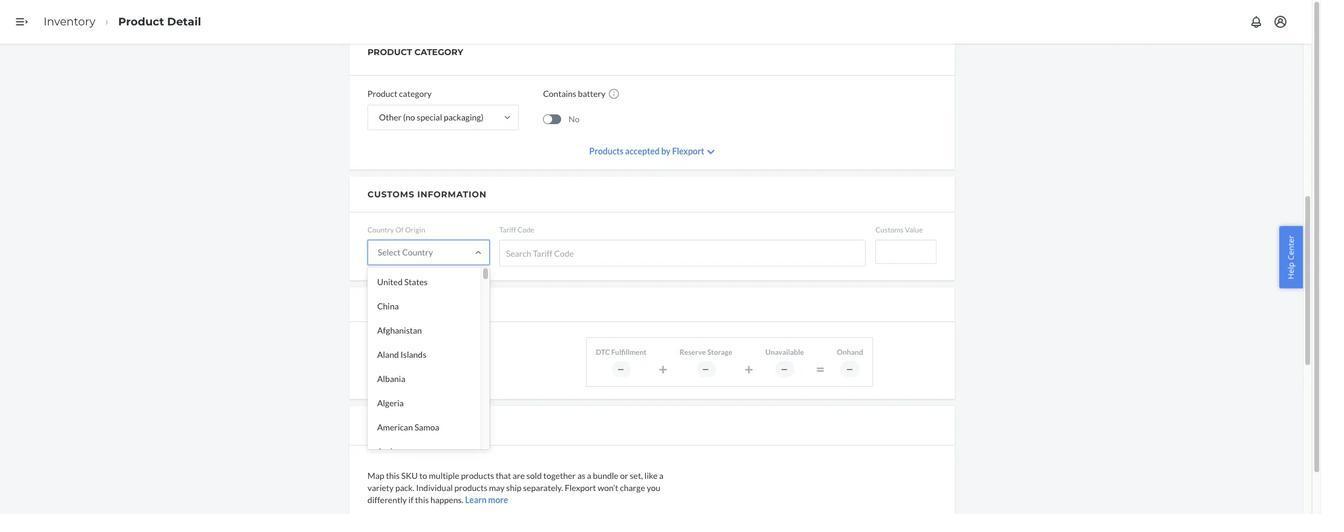 Task type: locate. For each thing, give the bounding box(es) containing it.
customs
[[368, 189, 415, 200], [876, 225, 904, 234]]

1 ― from the left
[[618, 364, 626, 374]]

1 horizontal spatial product
[[368, 88, 398, 99]]

products up learn
[[455, 483, 488, 493]]

together
[[544, 471, 576, 481]]

1 + from the left
[[659, 360, 668, 378]]

inventory link
[[44, 15, 95, 28]]

1 horizontal spatial country
[[402, 247, 433, 258]]

a right as
[[587, 471, 592, 481]]

country
[[368, 225, 394, 234], [402, 247, 433, 258]]

a right like
[[660, 471, 664, 481]]

product left detail
[[118, 15, 164, 28]]

0 horizontal spatial code
[[518, 225, 535, 234]]

3 ― from the left
[[781, 364, 789, 374]]

individual
[[416, 483, 453, 493]]

1 vertical spatial flexport
[[565, 483, 596, 493]]

1 horizontal spatial tariff
[[533, 248, 553, 258]]

fulfillment
[[612, 347, 647, 357]]

country down origin
[[402, 247, 433, 258]]

inventory right open navigation image
[[44, 15, 95, 28]]

1 horizontal spatial inventory
[[368, 299, 424, 310]]

1 horizontal spatial customs
[[876, 225, 904, 234]]

0 vertical spatial country
[[368, 225, 394, 234]]

open account menu image
[[1274, 15, 1289, 29]]

(no
[[403, 112, 415, 122]]

product
[[368, 47, 412, 58]]

battery
[[578, 88, 606, 99]]

1 vertical spatial inventory
[[368, 299, 424, 310]]

as
[[578, 471, 586, 481]]

product
[[118, 15, 164, 28], [368, 88, 398, 99]]

code right search
[[554, 248, 574, 258]]

product for product category
[[368, 88, 398, 99]]

this left sku
[[386, 471, 400, 481]]

inventory down the united
[[368, 299, 424, 310]]

united states
[[377, 277, 428, 287]]

product category
[[368, 88, 432, 99]]

inventory
[[44, 15, 95, 28], [368, 299, 424, 310]]

― down reserve storage
[[702, 364, 710, 374]]

category
[[415, 47, 464, 58]]

reserve storage
[[680, 347, 733, 357]]

0 vertical spatial inventory
[[44, 15, 95, 28]]

0 vertical spatial product
[[118, 15, 164, 28]]

set,
[[630, 471, 643, 481]]

1 vertical spatial this
[[415, 495, 429, 505]]

onhand
[[837, 347, 864, 357]]

products
[[590, 146, 624, 156]]

open notifications image
[[1250, 15, 1264, 29]]

product detail link
[[118, 15, 201, 28]]

― for dtc fulfillment
[[618, 364, 626, 374]]

country left of
[[368, 225, 394, 234]]

―
[[618, 364, 626, 374], [702, 364, 710, 374], [781, 364, 789, 374], [847, 364, 854, 374]]

algeria
[[377, 398, 404, 408]]

None text field
[[876, 240, 937, 264]]

code
[[518, 225, 535, 234], [554, 248, 574, 258]]

1 horizontal spatial a
[[660, 471, 664, 481]]

select
[[378, 247, 401, 258]]

― down onhand
[[847, 364, 854, 374]]

― down unavailable
[[781, 364, 789, 374]]

1 horizontal spatial +
[[745, 360, 754, 378]]

reserve
[[680, 347, 706, 357]]

sold
[[527, 471, 542, 481]]

dtc
[[596, 347, 610, 357]]

accepted
[[626, 146, 660, 156]]

1 vertical spatial country
[[402, 247, 433, 258]]

origin
[[405, 225, 425, 234]]

2 a from the left
[[660, 471, 664, 481]]

chevron down image
[[708, 148, 715, 156]]

0 vertical spatial flexport
[[673, 146, 705, 156]]

0 horizontal spatial flexport
[[565, 483, 596, 493]]

0 horizontal spatial tariff
[[500, 225, 516, 234]]

1 vertical spatial product
[[368, 88, 398, 99]]

0 horizontal spatial product
[[118, 15, 164, 28]]

1 horizontal spatial this
[[415, 495, 429, 505]]

2 ― from the left
[[702, 364, 710, 374]]

― for unavailable
[[781, 364, 789, 374]]

0 vertical spatial customs
[[368, 189, 415, 200]]

0 horizontal spatial this
[[386, 471, 400, 481]]

special
[[417, 112, 442, 122]]

0 horizontal spatial a
[[587, 471, 592, 481]]

by
[[662, 146, 671, 156]]

0 horizontal spatial +
[[659, 360, 668, 378]]

4 ― from the left
[[847, 364, 854, 374]]

+
[[659, 360, 668, 378], [745, 360, 754, 378]]

are
[[513, 471, 525, 481]]

0 horizontal spatial customs
[[368, 189, 415, 200]]

this right if at the bottom left of the page
[[415, 495, 429, 505]]

a
[[587, 471, 592, 481], [660, 471, 664, 481]]

learn
[[465, 495, 487, 505]]

dtc fulfillment
[[596, 347, 647, 357]]

tariff up search
[[500, 225, 516, 234]]

open navigation image
[[15, 15, 29, 29]]

customs left value
[[876, 225, 904, 234]]

0 horizontal spatial inventory
[[44, 15, 95, 28]]

other
[[379, 112, 402, 122]]

flexport inside map this sku to multiple products that are sold together as a bundle or set, like a variety pack. individual products may ship separately. flexport won't charge you differently if this happens.
[[565, 483, 596, 493]]

1 vertical spatial code
[[554, 248, 574, 258]]

other (no special packaging)
[[379, 112, 484, 122]]

product inside breadcrumbs navigation
[[118, 15, 164, 28]]

breadcrumbs navigation
[[34, 4, 211, 40]]

1 horizontal spatial flexport
[[673, 146, 705, 156]]

0 vertical spatial code
[[518, 225, 535, 234]]

tariff
[[500, 225, 516, 234], [533, 248, 553, 258]]

products up may
[[461, 471, 494, 481]]

1 vertical spatial customs
[[876, 225, 904, 234]]

― for reserve storage
[[702, 364, 710, 374]]

customs up country of origin on the top left
[[368, 189, 415, 200]]

0 vertical spatial tariff
[[500, 225, 516, 234]]

1 a from the left
[[587, 471, 592, 481]]

inventory inside breadcrumbs navigation
[[44, 15, 95, 28]]

1 vertical spatial products
[[455, 483, 488, 493]]

flexport down as
[[565, 483, 596, 493]]

this
[[386, 471, 400, 481], [415, 495, 429, 505]]

product up other
[[368, 88, 398, 99]]

flexport right by
[[673, 146, 705, 156]]

products
[[461, 471, 494, 481], [455, 483, 488, 493]]

tariff right search
[[533, 248, 553, 258]]

may
[[489, 483, 505, 493]]

0 vertical spatial this
[[386, 471, 400, 481]]

andorra
[[377, 447, 408, 457]]

― down dtc fulfillment
[[618, 364, 626, 374]]

2 + from the left
[[745, 360, 754, 378]]

won't
[[598, 483, 619, 493]]

code up search
[[518, 225, 535, 234]]

flexport
[[673, 146, 705, 156], [565, 483, 596, 493]]



Task type: describe. For each thing, give the bounding box(es) containing it.
tariff code
[[500, 225, 535, 234]]

customs for customs information
[[368, 189, 415, 200]]

american samoa
[[377, 422, 440, 433]]

help
[[1286, 262, 1297, 279]]

storage
[[708, 347, 733, 357]]

china
[[377, 301, 399, 311]]

0 horizontal spatial country
[[368, 225, 394, 234]]

of
[[396, 225, 404, 234]]

contains battery
[[543, 88, 606, 99]]

value
[[906, 225, 923, 234]]

learn more button
[[465, 494, 508, 506]]

albania
[[377, 374, 406, 384]]

to
[[420, 471, 428, 481]]

united
[[377, 277, 403, 287]]

detail
[[167, 15, 201, 28]]

that
[[496, 471, 511, 481]]

1 horizontal spatial code
[[554, 248, 574, 258]]

customs for customs value
[[876, 225, 904, 234]]

contains
[[543, 88, 577, 99]]

country of origin
[[368, 225, 425, 234]]

help center
[[1286, 235, 1297, 279]]

product for product detail
[[118, 15, 164, 28]]

map this sku to multiple products that are sold together as a bundle or set, like a variety pack. individual products may ship separately. flexport won't charge you differently if this happens.
[[368, 471, 664, 505]]

sku
[[402, 471, 418, 481]]

learn more
[[465, 495, 508, 505]]

customs information
[[368, 189, 487, 200]]

aland
[[377, 350, 399, 360]]

unavailable
[[766, 347, 804, 357]]

product category
[[368, 47, 464, 58]]

like
[[645, 471, 658, 481]]

bundle
[[593, 471, 619, 481]]

ship
[[506, 483, 522, 493]]

center
[[1286, 235, 1297, 260]]

multiple
[[429, 471, 460, 481]]

aland islands
[[377, 350, 427, 360]]

you
[[647, 483, 661, 493]]

bundle
[[368, 420, 408, 431]]

states
[[404, 277, 428, 287]]

1 vertical spatial tariff
[[533, 248, 553, 258]]

differently
[[368, 495, 407, 505]]

0 vertical spatial products
[[461, 471, 494, 481]]

if
[[409, 495, 414, 505]]

select country
[[378, 247, 433, 258]]

separately.
[[523, 483, 563, 493]]

packaging)
[[444, 112, 484, 122]]

― for onhand
[[847, 364, 854, 374]]

search tariff code
[[506, 248, 574, 258]]

charge
[[620, 483, 645, 493]]

help center button
[[1280, 226, 1304, 288]]

information
[[418, 189, 487, 200]]

category
[[399, 88, 432, 99]]

happens.
[[431, 495, 464, 505]]

islands
[[401, 350, 427, 360]]

more
[[488, 495, 508, 505]]

map
[[368, 471, 385, 481]]

products accepted by flexport
[[590, 146, 705, 156]]

product detail
[[118, 15, 201, 28]]

american
[[377, 422, 413, 433]]

afghanistan
[[377, 325, 422, 336]]

pack.
[[396, 483, 415, 493]]

or
[[620, 471, 629, 481]]

variety
[[368, 483, 394, 493]]

=
[[817, 360, 825, 378]]

no
[[569, 114, 580, 124]]

samoa
[[415, 422, 440, 433]]

customs value
[[876, 225, 923, 234]]

search
[[506, 248, 532, 258]]



Task type: vqa. For each thing, say whether or not it's contained in the screenshot.
Learn more button
yes



